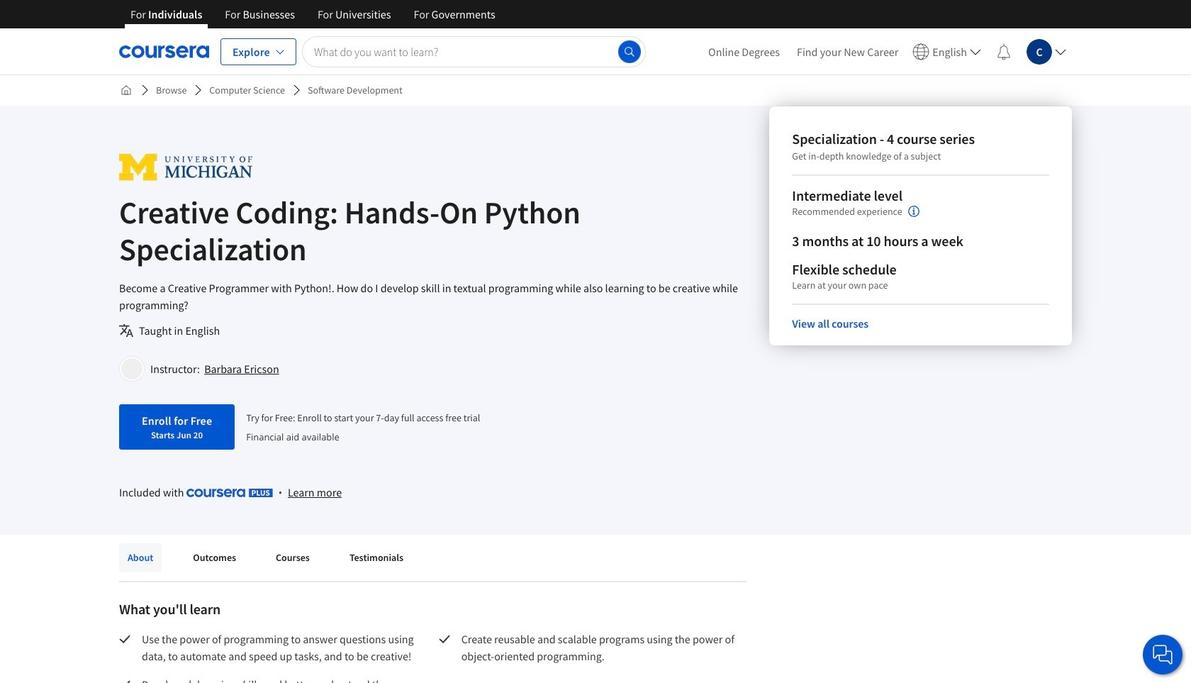 Task type: vqa. For each thing, say whether or not it's contained in the screenshot.
Banner navigation
yes



Task type: locate. For each thing, give the bounding box(es) containing it.
What do you want to learn? text field
[[302, 36, 646, 67]]

coursera image
[[119, 40, 209, 63]]

menu
[[700, 28, 1073, 74]]

information about difficulty level pre-requisites. image
[[908, 206, 920, 217]]

None search field
[[302, 36, 646, 67]]

banner navigation
[[119, 0, 507, 28]]

coursera plus image
[[186, 489, 273, 497]]



Task type: describe. For each thing, give the bounding box(es) containing it.
home image
[[121, 84, 132, 96]]

university of michigan image
[[119, 151, 253, 183]]

barbara ericson image
[[121, 358, 143, 380]]



